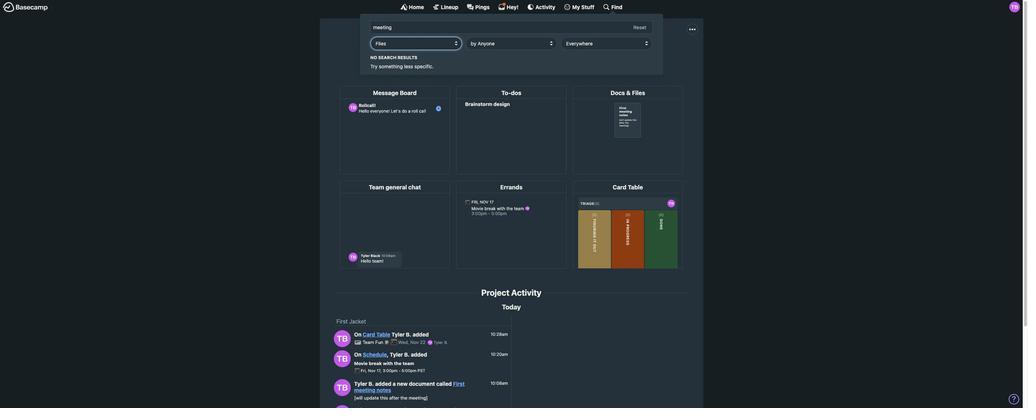 Task type: vqa. For each thing, say whether or not it's contained in the screenshot.
the try basecamp for free
no



Task type: describe. For each thing, give the bounding box(es) containing it.
rabits
[[528, 48, 542, 55]]

called
[[436, 381, 452, 387]]

first for first meeting notes
[[453, 381, 465, 387]]

less
[[404, 63, 413, 69]]

the left first
[[413, 48, 421, 55]]

break
[[369, 361, 382, 367]]

home
[[409, 4, 424, 10]]

hey!
[[507, 4, 519, 10]]

tyler b. added a new document called
[[354, 381, 453, 387]]

10:28am element
[[491, 332, 508, 337]]

b. up "update"
[[369, 381, 374, 387]]

first jacket link
[[337, 319, 366, 325]]

let's
[[382, 48, 394, 55]]

main element
[[0, 0, 1023, 75]]

17,
[[377, 369, 382, 374]]

the inside 'movie break with the team fri, nov 17, 3:00pm -     5:00pm pst'
[[394, 361, 402, 367]]

first meeting notes link
[[354, 381, 465, 394]]

10:28am
[[491, 332, 508, 337]]

create
[[396, 48, 412, 55]]

jacket for first jacket
[[349, 319, 366, 325]]

b. up team
[[404, 352, 410, 358]]

10:08am
[[491, 381, 508, 387]]

find button
[[603, 4, 623, 11]]

search
[[378, 55, 397, 60]]

notes
[[377, 387, 391, 394]]

i
[[494, 48, 495, 55]]

-
[[399, 369, 401, 374]]

thinking
[[506, 48, 526, 55]]

company!
[[467, 48, 492, 55]]

tyler right 22
[[434, 341, 443, 345]]

team
[[403, 361, 414, 367]]

people on this project element
[[526, 56, 546, 78]]

today
[[502, 304, 521, 311]]

this
[[380, 396, 388, 401]]

none reset field inside main element
[[630, 23, 650, 32]]

activity link
[[527, 4, 555, 11]]

try
[[370, 63, 378, 69]]

a
[[393, 381, 396, 387]]

project
[[481, 288, 510, 298]]

no
[[370, 55, 377, 60]]

2 and from the left
[[571, 48, 580, 55]]

lineup
[[441, 4, 458, 10]]

pings button
[[467, 4, 490, 11]]

meeting
[[354, 387, 375, 394]]

5:00pm
[[402, 369, 416, 374]]

3:00pm
[[383, 369, 398, 374]]

find
[[611, 4, 623, 10]]

document
[[409, 381, 435, 387]]

10:02am element
[[491, 408, 508, 409]]

stuff
[[581, 4, 594, 10]]

tyler b.
[[433, 341, 448, 345]]

team
[[363, 340, 374, 346]]

first for first jacket let's create the first jacket of the company! i am thinking rabits and strips and colors! a lot of colors!
[[481, 32, 504, 46]]

my stuff button
[[564, 4, 594, 11]]

hey! button
[[498, 2, 519, 11]]

0 vertical spatial nov
[[410, 340, 419, 346]]

jacket for first jacket let's create the first jacket of the company! i am thinking rabits and strips and colors! a lot of colors!
[[507, 32, 542, 46]]

card
[[363, 332, 375, 338]]

specific.
[[415, 63, 434, 69]]

fun
[[375, 340, 383, 346]]

2 vertical spatial added
[[375, 381, 391, 387]]

10:20am
[[491, 352, 508, 358]]



Task type: locate. For each thing, give the bounding box(es) containing it.
2 vertical spatial first
[[453, 381, 465, 387]]

1 horizontal spatial tyler black image
[[428, 341, 433, 346]]

movie
[[354, 361, 368, 367]]

1 vertical spatial jacket
[[349, 319, 366, 325]]

1 horizontal spatial nov
[[410, 340, 419, 346]]

movie break with the team fri, nov 17, 3:00pm -     5:00pm pst
[[354, 361, 425, 374]]

0 horizontal spatial colors!
[[582, 48, 599, 55]]

card table link
[[363, 332, 390, 338]]

10:08am element
[[491, 381, 508, 387]]

[will update this after the meeting]
[[354, 396, 428, 401]]

1 horizontal spatial and
[[571, 48, 580, 55]]

home link
[[400, 4, 424, 11]]

my stuff
[[572, 4, 594, 10]]

added for tyler b. added
[[413, 332, 429, 338]]

None reset field
[[630, 23, 650, 32]]

after
[[389, 396, 399, 401]]

of
[[451, 48, 456, 55], [617, 48, 623, 55]]

new
[[397, 381, 408, 387]]

0 vertical spatial tyler black image
[[1010, 2, 1020, 12]]

first inside first jacket let's create the first jacket of the company! i am thinking rabits and strips and colors! a lot of colors!
[[481, 32, 504, 46]]

on up movie
[[354, 352, 362, 358]]

b. up the wed, nov 22
[[406, 332, 411, 338]]

0 vertical spatial first
[[481, 32, 504, 46]]

1 on from the top
[[354, 332, 362, 338]]

2 on from the top
[[354, 352, 362, 358]]

with
[[383, 361, 393, 367]]

on for on schedule ,       tyler b. added
[[354, 352, 362, 358]]

activity up today
[[511, 288, 542, 298]]

added down 22
[[411, 352, 427, 358]]

pst
[[418, 369, 425, 374]]

of right lot on the top right
[[617, 48, 623, 55]]

tyler right ,
[[390, 352, 403, 358]]

schedule
[[363, 352, 387, 358]]

0 horizontal spatial first
[[337, 319, 348, 325]]

0 horizontal spatial tyler black image
[[334, 331, 351, 348]]

activity inside main element
[[536, 4, 555, 10]]

first
[[481, 32, 504, 46], [337, 319, 348, 325], [453, 381, 465, 387]]

0 vertical spatial added
[[413, 332, 429, 338]]

a
[[600, 48, 604, 55]]

jacket inside first jacket let's create the first jacket of the company! i am thinking rabits and strips and colors! a lot of colors!
[[507, 32, 542, 46]]

meeting]
[[409, 396, 428, 401]]

no search results try something less specific.
[[370, 55, 434, 69]]

1 horizontal spatial of
[[617, 48, 623, 55]]

the right after
[[401, 396, 408, 401]]

2 of from the left
[[617, 48, 623, 55]]

0 horizontal spatial of
[[451, 48, 456, 55]]

wed, nov 22
[[398, 340, 427, 346]]

1 of from the left
[[451, 48, 456, 55]]

first jacket let's create the first jacket of the company! i am thinking rabits and strips and colors! a lot of colors!
[[382, 32, 641, 55]]

jacket
[[507, 32, 542, 46], [349, 319, 366, 325]]

first
[[423, 48, 433, 55]]

tyler black image
[[334, 331, 351, 348], [428, 341, 433, 346]]

1 vertical spatial nov
[[368, 369, 376, 374]]

1 horizontal spatial first
[[453, 381, 465, 387]]

1 colors! from the left
[[582, 48, 599, 55]]

tyler black image right 22
[[428, 341, 433, 346]]

0 horizontal spatial and
[[544, 48, 553, 55]]

b. right 22
[[444, 341, 448, 345]]

1 vertical spatial tyler black image
[[334, 351, 351, 368]]

tyler down fri, at the left
[[354, 381, 367, 387]]

1 vertical spatial added
[[411, 352, 427, 358]]

tyler
[[392, 332, 405, 338], [434, 341, 443, 345], [390, 352, 403, 358], [354, 381, 367, 387]]

tyler black image inside main element
[[1010, 2, 1020, 12]]

,
[[387, 352, 389, 358]]

strips
[[555, 48, 569, 55]]

jacket
[[434, 48, 449, 55]]

added
[[413, 332, 429, 338], [411, 352, 427, 358], [375, 381, 391, 387]]

schedule link
[[363, 352, 387, 358]]

colors!
[[582, 48, 599, 55], [624, 48, 641, 55]]

colors! left "a"
[[582, 48, 599, 55]]

2 colors! from the left
[[624, 48, 641, 55]]

lineup link
[[433, 4, 458, 11]]

the
[[413, 48, 421, 55], [458, 48, 466, 55], [394, 361, 402, 367], [401, 396, 408, 401]]

[will
[[354, 396, 363, 401]]

am
[[497, 48, 505, 55]]

0 vertical spatial activity
[[536, 4, 555, 10]]

my
[[572, 4, 580, 10]]

added left a
[[375, 381, 391, 387]]

results
[[398, 55, 417, 60]]

0 horizontal spatial jacket
[[349, 319, 366, 325]]

activity
[[536, 4, 555, 10], [511, 288, 542, 298]]

wed,
[[398, 340, 409, 346]]

1 vertical spatial on
[[354, 352, 362, 358]]

1 vertical spatial first
[[337, 319, 348, 325]]

added for ,       tyler b. added
[[411, 352, 427, 358]]

pings
[[475, 4, 490, 10]]

1 horizontal spatial colors!
[[624, 48, 641, 55]]

of right jacket
[[451, 48, 456, 55]]

2 vertical spatial tyler black image
[[334, 380, 351, 397]]

nov left 22
[[410, 340, 419, 346]]

the up -
[[394, 361, 402, 367]]

on
[[354, 332, 362, 338], [354, 352, 362, 358]]

update
[[364, 396, 379, 401]]

on left card
[[354, 332, 362, 338]]

jacket up thinking
[[507, 32, 542, 46]]

2 horizontal spatial first
[[481, 32, 504, 46]]

nov inside 'movie break with the team fri, nov 17, 3:00pm -     5:00pm pst'
[[368, 369, 376, 374]]

Search for… search field
[[370, 21, 653, 34]]

1 and from the left
[[544, 48, 553, 55]]

colors! right lot on the top right
[[624, 48, 641, 55]]

tyler black image
[[1010, 2, 1020, 12], [334, 351, 351, 368], [334, 380, 351, 397]]

activity left 'my'
[[536, 4, 555, 10]]

tyler black image down first jacket
[[334, 331, 351, 348]]

first meeting notes
[[354, 381, 465, 394]]

22
[[420, 340, 426, 346]]

1 horizontal spatial jacket
[[507, 32, 542, 46]]

table
[[376, 332, 390, 338]]

0 vertical spatial on
[[354, 332, 362, 338]]

on schedule ,       tyler b. added
[[354, 352, 427, 358]]

10:20am element
[[491, 352, 508, 358]]

and left strips
[[544, 48, 553, 55]]

tyler black image for schedule
[[334, 351, 351, 368]]

first jacket
[[337, 319, 366, 325]]

b.
[[406, 332, 411, 338], [444, 341, 448, 345], [404, 352, 410, 358], [369, 381, 374, 387]]

nov
[[410, 340, 419, 346], [368, 369, 376, 374]]

on for on card table tyler b. added
[[354, 332, 362, 338]]

first inside first meeting notes
[[453, 381, 465, 387]]

and
[[544, 48, 553, 55], [571, 48, 580, 55]]

switch accounts image
[[3, 2, 48, 13]]

try something less specific. alert
[[370, 54, 653, 70]]

team fun
[[363, 340, 385, 346]]

tyler up wed,
[[392, 332, 405, 338]]

1 vertical spatial activity
[[511, 288, 542, 298]]

nov left 17,
[[368, 369, 376, 374]]

movie break with the team link
[[354, 361, 414, 367]]

fri,
[[361, 369, 367, 374]]

0 vertical spatial jacket
[[507, 32, 542, 46]]

on card table tyler b. added
[[354, 332, 429, 338]]

jacket up card
[[349, 319, 366, 325]]

added up 22
[[413, 332, 429, 338]]

project activity
[[481, 288, 542, 298]]

and right strips
[[571, 48, 580, 55]]

the left company! on the top left of the page
[[458, 48, 466, 55]]

tyler black image for first meeting notes
[[334, 380, 351, 397]]

first for first jacket
[[337, 319, 348, 325]]

something
[[379, 63, 403, 69]]

lot
[[605, 48, 616, 55]]

0 horizontal spatial nov
[[368, 369, 376, 374]]



